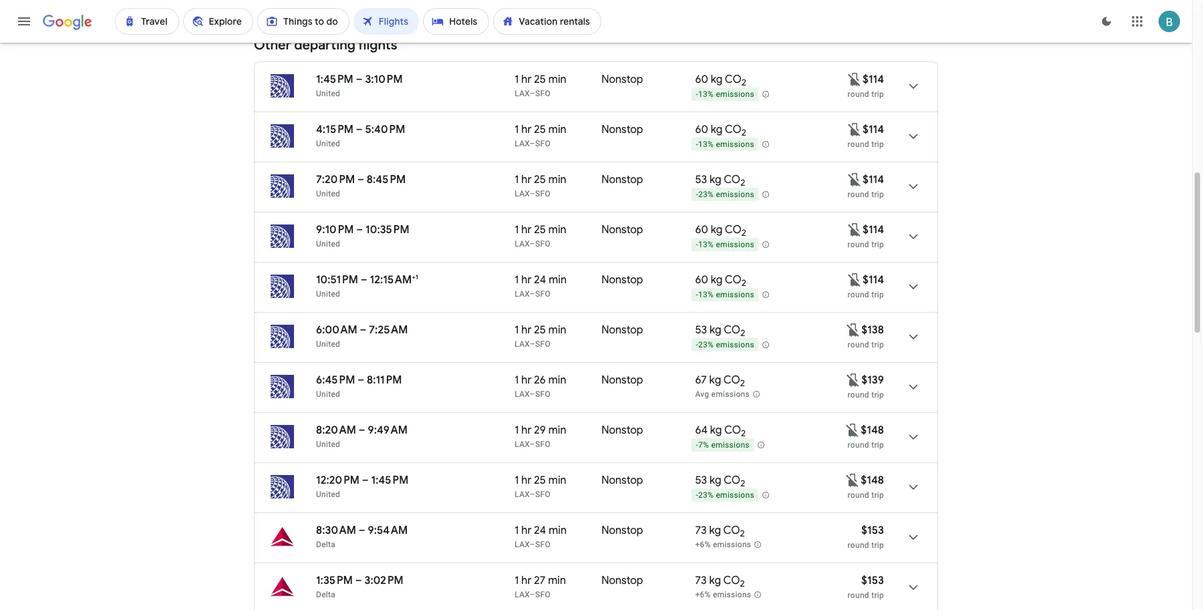 Task type: describe. For each thing, give the bounding box(es) containing it.
co for 1:45 pm
[[724, 474, 740, 487]]

– inside 4:15 pm – 5:40 pm united
[[356, 123, 363, 136]]

1:35 pm – 3:02 pm delta
[[316, 574, 403, 599]]

4 60 from the top
[[695, 273, 708, 287]]

5:40 pm
[[365, 123, 405, 136]]

leaves los angeles international airport at 6:00 am on monday, november 20 and arrives at san francisco international airport at 7:25 am on monday, november 20. element
[[316, 323, 408, 337]]

9:10 pm
[[316, 223, 354, 237]]

4:15 pm
[[316, 123, 353, 136]]

emissions for 3:10 pm
[[716, 90, 754, 99]]

trip for 7:25 am
[[871, 340, 884, 349]]

flights
[[358, 37, 397, 53]]

1 hr 25 min lax – sfo for 10:35 pm
[[515, 223, 566, 249]]

2 for 3:02 pm
[[740, 578, 745, 589]]

round trip for 8:11 pm
[[848, 390, 884, 400]]

total duration 1 hr 25 min. element for 3:10 pm
[[515, 73, 602, 88]]

2 for 7:25 am
[[740, 328, 745, 339]]

7:25 am
[[369, 323, 408, 337]]

- for 1:45 pm
[[696, 491, 698, 500]]

this price for this flight doesn't include overhead bin access. if you need a carry-on bag, use the bags filter to update prices. image for 8:45 pm
[[847, 171, 863, 187]]

round trip for 7:25 am
[[848, 340, 884, 349]]

avg emissions
[[695, 390, 750, 399]]

2 for 10:35 pm
[[742, 227, 746, 239]]

60 for 3:10 pm
[[695, 73, 708, 86]]

round trip for 3:10 pm
[[848, 90, 884, 99]]

flight details. leaves los angeles international airport at 7:20 pm on monday, november 20 and arrives at san francisco international airport at 8:45 pm on monday, november 20. image
[[897, 170, 929, 202]]

1 for 3:10 pm
[[515, 73, 519, 86]]

138 US dollars text field
[[861, 323, 884, 337]]

1 hr 27 min lax – sfo
[[515, 574, 566, 599]]

flight details. leaves los angeles international airport at 6:45 pm on monday, november 20 and arrives at san francisco international airport at 8:11 pm on monday, november 20. image
[[897, 371, 929, 403]]

delta for 8:30 am
[[316, 540, 336, 549]]

$148 for 64
[[861, 424, 884, 437]]

3:02 pm
[[364, 574, 403, 587]]

– inside 9:10 pm – 10:35 pm united
[[356, 223, 363, 237]]

153 US dollars text field
[[861, 524, 884, 537]]

nonstop for 9:49 am
[[602, 424, 643, 437]]

1 hr 25 min lax – sfo for 8:45 pm
[[515, 173, 566, 198]]

$153 for 1 hr 24 min
[[861, 524, 884, 537]]

1:45 pm – 3:10 pm united
[[316, 73, 403, 98]]

flight details. leaves los angeles international airport at 9:10 pm on monday, november 20 and arrives at san francisco international airport at 10:35 pm on monday, november 20. image
[[897, 221, 929, 253]]

9:10 pm – 10:35 pm united
[[316, 223, 409, 249]]

flight details. leaves los angeles international airport at 8:20 am on monday, november 20 and arrives at san francisco international airport at 9:49 am on monday, november 20. image
[[897, 421, 929, 453]]

10:51 pm – 12:15 am + 1
[[316, 273, 418, 287]]

24 for 12:15 am
[[534, 273, 546, 287]]

$114 for 10:35 pm
[[863, 223, 884, 237]]

2 for 1:45 pm
[[740, 478, 745, 489]]

nonstop for 1:45 pm
[[602, 474, 643, 487]]

sfo for 8:45 pm
[[535, 189, 551, 198]]

1 for 1:45 pm
[[515, 474, 519, 487]]

emissions for 10:35 pm
[[716, 240, 754, 249]]

min for 8:45 pm
[[548, 173, 566, 186]]

leaves los angeles international airport at 12:20 pm on monday, november 20 and arrives at san francisco international airport at 1:45 pm on monday, november 20. element
[[316, 474, 409, 487]]

60 for 5:40 pm
[[695, 123, 708, 136]]

co for 9:49 am
[[724, 424, 741, 437]]

Arrival time: 3:02 PM. text field
[[364, 574, 403, 587]]

– inside 10:51 pm – 12:15 am + 1
[[361, 273, 367, 287]]

lax for 3:10 pm
[[515, 89, 530, 98]]

lax for 9:49 am
[[515, 440, 530, 449]]

Arrival time: 9:49 AM. text field
[[368, 424, 408, 437]]

1 hr 29 min lax – sfo
[[515, 424, 566, 449]]

-13% emissions for 5:40 pm
[[696, 140, 754, 149]]

total duration 1 hr 25 min. element for 10:35 pm
[[515, 223, 602, 239]]

5 trip from the top
[[871, 290, 884, 299]]

sfo for 9:49 am
[[535, 440, 551, 449]]

67
[[695, 374, 707, 387]]

Arrival time: 8:11 PM. text field
[[367, 374, 402, 387]]

+
[[412, 273, 415, 281]]

main menu image
[[16, 13, 32, 29]]

1 hr 24 min lax – sfo for 9:54 am
[[515, 524, 567, 549]]

lax for 8:11 pm
[[515, 390, 530, 399]]

8:30 am
[[316, 524, 356, 537]]

min for 10:35 pm
[[548, 223, 566, 237]]

– inside 6:45 pm – 8:11 pm united
[[358, 374, 364, 387]]

min for 3:10 pm
[[548, 73, 566, 86]]

sfo for 10:35 pm
[[535, 239, 551, 249]]

53 kg co 2 for $148
[[695, 474, 745, 489]]

– inside 12:20 pm – 1:45 pm united
[[362, 474, 369, 487]]

Departure time: 9:10 PM. text field
[[316, 223, 354, 237]]

Departure time: 12:20 PM. text field
[[316, 474, 360, 487]]

27
[[534, 574, 546, 587]]

Arrival time: 5:40 PM. text field
[[365, 123, 405, 136]]

trip for 3:10 pm
[[871, 90, 884, 99]]

5 hr from the top
[[521, 273, 532, 287]]

10 round from the top
[[848, 541, 869, 550]]

1 hr 26 min lax – sfo
[[515, 374, 566, 399]]

nonstop flight. element for 8:45 pm
[[602, 173, 643, 188]]

11 round from the top
[[848, 591, 869, 600]]

sfo for 8:11 pm
[[535, 390, 551, 399]]

emissions for 8:45 pm
[[716, 190, 754, 199]]

+6% for 1 hr 27 min
[[695, 590, 711, 600]]

5 united from the top
[[316, 289, 340, 299]]

-7% emissions
[[696, 440, 750, 450]]

this price for this flight doesn't include overhead bin access. if you need a carry-on bag, use the bags filter to update prices. image for 8:11 pm
[[845, 372, 861, 388]]

nonstop flight. element for 7:25 am
[[602, 323, 643, 339]]

11 trip from the top
[[871, 591, 884, 600]]

flight details. leaves los angeles international airport at 1:35 pm on monday, november 20 and arrives at san francisco international airport at 3:02 pm on monday, november 20. image
[[897, 571, 929, 603]]

8:45 pm
[[367, 173, 406, 186]]

5 $114 from the top
[[863, 273, 884, 287]]

nonstop flight. element for 1:45 pm
[[602, 474, 643, 489]]

1 hr 25 min lax – sfo for 5:40 pm
[[515, 123, 566, 148]]

114 us dollars text field for 60
[[863, 73, 884, 86]]

1:45 pm inside 1:45 pm – 3:10 pm united
[[316, 73, 353, 86]]

10:51 pm
[[316, 273, 358, 287]]

6:45 pm – 8:11 pm united
[[316, 374, 402, 399]]

1 for 5:40 pm
[[515, 123, 519, 136]]

flight details. leaves los angeles international airport at 12:20 pm on monday, november 20 and arrives at san francisco international airport at 1:45 pm on monday, november 20. image
[[897, 471, 929, 503]]

round trip for 1:45 pm
[[848, 490, 884, 500]]

29
[[534, 424, 546, 437]]

emissions for 7:25 am
[[716, 340, 754, 350]]

nonstop for 9:54 am
[[602, 524, 643, 537]]

leaves los angeles international airport at 1:35 pm on monday, november 20 and arrives at san francisco international airport at 3:02 pm on monday, november 20. element
[[316, 574, 403, 587]]

sfo for 1:45 pm
[[535, 490, 551, 499]]

1 hr 25 min lax – sfo for 7:25 am
[[515, 323, 566, 349]]

total duration 1 hr 27 min. element
[[515, 574, 602, 589]]

total duration 1 hr 24 min. element for 60
[[515, 273, 602, 289]]

Departure time: 8:20 AM. text field
[[316, 424, 356, 437]]

148 US dollars text field
[[861, 474, 884, 487]]

5 round from the top
[[848, 290, 869, 299]]

Arrival time: 9:54 AM. text field
[[368, 524, 408, 537]]

trip for 10:35 pm
[[871, 240, 884, 249]]

co for 10:35 pm
[[725, 223, 742, 237]]

flight details. leaves los angeles international airport at 8:30 am on monday, november 20 and arrives at san francisco international airport at 9:54 am on monday, november 20. image
[[897, 521, 929, 553]]

flight details. leaves los angeles international airport at 4:15 pm on monday, november 20 and arrives at san francisco international airport at 5:40 pm on monday, november 20. image
[[897, 120, 929, 152]]

2 for 9:54 am
[[740, 528, 745, 539]]

12:15 am
[[370, 273, 412, 287]]

other
[[254, 37, 291, 53]]

Departure time: 8:30 AM. text field
[[316, 524, 356, 537]]

co for 8:11 pm
[[724, 374, 740, 387]]

5 - from the top
[[696, 290, 698, 299]]

5 nonstop flight. element from the top
[[602, 273, 643, 289]]

total duration 1 hr 25 min. element for 1:45 pm
[[515, 474, 602, 489]]

round trip for 10:35 pm
[[848, 240, 884, 249]]

25 for 8:45 pm
[[534, 173, 546, 186]]

73 for 1 hr 27 min
[[695, 574, 707, 587]]

4 -13% emissions from the top
[[696, 290, 754, 299]]

$153 round trip for 1 hr 24 min
[[848, 524, 884, 550]]

64
[[695, 424, 708, 437]]

nonstop flight. element for 9:49 am
[[602, 424, 643, 439]]

min for 8:11 pm
[[548, 374, 566, 387]]

5 nonstop from the top
[[602, 273, 643, 287]]

leaves los angeles international airport at 7:20 pm on monday, november 20 and arrives at san francisco international airport at 8:45 pm on monday, november 20. element
[[316, 173, 406, 186]]

$138
[[861, 323, 884, 337]]

delta for 1:35 pm
[[316, 590, 336, 599]]

united for 1:45 pm
[[316, 89, 340, 98]]

kg for 7:25 am
[[710, 323, 721, 337]]

trip for 1:45 pm
[[871, 490, 884, 500]]

Arrival time: 12:15 AM on  Tuesday, November 21. text field
[[370, 273, 418, 287]]

Arrival time: 3:10 PM. text field
[[365, 73, 403, 86]]



Task type: vqa. For each thing, say whether or not it's contained in the screenshot.


Task type: locate. For each thing, give the bounding box(es) containing it.
24
[[534, 273, 546, 287], [534, 524, 546, 537]]

1 inside 1 hr 26 min lax – sfo
[[515, 374, 519, 387]]

round trip down 148 us dollars text box
[[848, 490, 884, 500]]

round trip down $139
[[848, 390, 884, 400]]

$153 left flight details. leaves los angeles international airport at 1:35 pm on monday, november 20 and arrives at san francisco international airport at 3:02 pm on monday, november 20. icon
[[861, 574, 884, 587]]

1 total duration 1 hr 24 min. element from the top
[[515, 273, 602, 289]]

6:45 pm
[[316, 374, 355, 387]]

9 nonstop flight. element from the top
[[602, 474, 643, 489]]

round for 7:25 am
[[848, 340, 869, 349]]

emissions
[[716, 90, 754, 99], [716, 140, 754, 149], [716, 190, 754, 199], [716, 240, 754, 249], [716, 290, 754, 299], [716, 340, 754, 350], [711, 390, 750, 399], [711, 440, 750, 450], [716, 491, 754, 500], [713, 540, 751, 549], [713, 590, 751, 600]]

8 - from the top
[[696, 491, 698, 500]]

$153 left flight details. leaves los angeles international airport at 8:30 am on monday, november 20 and arrives at san francisco international airport at 9:54 am on monday, november 20. image
[[861, 524, 884, 537]]

min for 1:45 pm
[[548, 474, 566, 487]]

round trip left "flight details. leaves los angeles international airport at 7:20 pm on monday, november 20 and arrives at san francisco international airport at 8:45 pm on monday, november 20." icon at right
[[848, 190, 884, 199]]

$139
[[861, 374, 884, 387]]

1 vertical spatial 24
[[534, 524, 546, 537]]

trip left flight details. leaves los angeles international airport at 9:10 pm on monday, november 20 and arrives at san francisco international airport at 10:35 pm on monday, november 20. 'image'
[[871, 240, 884, 249]]

Departure time: 6:45 PM. text field
[[316, 374, 355, 387]]

1 vertical spatial this price for this flight doesn't include overhead bin access. if you need a carry-on bag, use the bags filter to update prices. image
[[847, 272, 863, 288]]

1 vertical spatial +6%
[[695, 590, 711, 600]]

- for 7:25 am
[[696, 340, 698, 350]]

Arrival time: 8:45 PM. text field
[[367, 173, 406, 186]]

trip down $138 at the right bottom of the page
[[871, 340, 884, 349]]

united down 6:45 pm
[[316, 390, 340, 399]]

kg for 1:45 pm
[[710, 474, 721, 487]]

trip down $139
[[871, 390, 884, 400]]

10:35 pm
[[366, 223, 409, 237]]

0 vertical spatial 1 hr 24 min lax – sfo
[[515, 273, 567, 299]]

leaves los angeles international airport at 6:45 pm on monday, november 20 and arrives at san francisco international airport at 8:11 pm on monday, november 20. element
[[316, 374, 402, 387]]

114 us dollars text field for 53
[[863, 173, 884, 186]]

9 sfo from the top
[[535, 490, 551, 499]]

10 sfo from the top
[[535, 540, 551, 549]]

2 vertical spatial this price for this flight doesn't include overhead bin access. if you need a carry-on bag, use the bags filter to update prices. image
[[845, 422, 861, 438]]

round trip
[[848, 90, 884, 99], [848, 140, 884, 149], [848, 190, 884, 199], [848, 240, 884, 249], [848, 290, 884, 299], [848, 340, 884, 349], [848, 390, 884, 400], [848, 440, 884, 450], [848, 490, 884, 500]]

departing
[[294, 37, 355, 53]]

7 trip from the top
[[871, 390, 884, 400]]

Departure time: 10:51 PM. text field
[[316, 273, 358, 287]]

delta
[[316, 540, 336, 549], [316, 590, 336, 599]]

united inside 1:45 pm – 3:10 pm united
[[316, 89, 340, 98]]

round down $138 at the right bottom of the page
[[848, 340, 869, 349]]

round left the flight details. leaves los angeles international airport at 4:15 pm on monday, november 20 and arrives at san francisco international airport at 5:40 pm on monday, november 20. icon
[[848, 140, 869, 149]]

53 kg co 2 for $114
[[695, 173, 745, 189]]

2 $114 from the top
[[863, 123, 884, 136]]

round trip left the flight details. leaves los angeles international airport at 4:15 pm on monday, november 20 and arrives at san francisco international airport at 5:40 pm on monday, november 20. icon
[[848, 140, 884, 149]]

8:11 pm
[[367, 374, 402, 387]]

sfo inside 1 hr 26 min lax – sfo
[[535, 390, 551, 399]]

round down $153 text box
[[848, 591, 869, 600]]

kg for 9:49 am
[[710, 424, 722, 437]]

114 US dollars text field
[[863, 123, 884, 136], [863, 223, 884, 237], [863, 273, 884, 287]]

0 vertical spatial delta
[[316, 540, 336, 549]]

round for 8:45 pm
[[848, 190, 869, 199]]

0 vertical spatial total duration 1 hr 24 min. element
[[515, 273, 602, 289]]

kg for 10:35 pm
[[711, 223, 723, 237]]

nonstop flight. element for 5:40 pm
[[602, 123, 643, 138]]

3 sfo from the top
[[535, 189, 551, 198]]

hr inside 1 hr 26 min lax – sfo
[[521, 374, 532, 387]]

min for 3:02 pm
[[548, 574, 566, 587]]

Departure time: 1:35 PM. text field
[[316, 574, 353, 587]]

$114 for 8:45 pm
[[863, 173, 884, 186]]

this price for this flight doesn't include overhead bin access. if you need a carry-on bag, use the bags filter to update prices. image for 1 hr 25 min
[[847, 121, 863, 137]]

1 114 us dollars text field from the top
[[863, 123, 884, 136]]

9 round from the top
[[848, 490, 869, 500]]

3 nonstop flight. element from the top
[[602, 173, 643, 188]]

8:20 am
[[316, 424, 356, 437]]

$153 round trip up $153 text box
[[848, 524, 884, 550]]

2 73 from the top
[[695, 574, 707, 587]]

10 hr from the top
[[521, 524, 532, 537]]

hr
[[521, 73, 532, 86], [521, 123, 532, 136], [521, 173, 532, 186], [521, 223, 532, 237], [521, 273, 532, 287], [521, 323, 532, 337], [521, 374, 532, 387], [521, 424, 532, 437], [521, 474, 532, 487], [521, 524, 532, 537], [521, 574, 532, 587]]

53 for $138
[[695, 323, 707, 337]]

11 hr from the top
[[521, 574, 532, 587]]

united down departure time: 6:00 am. text box
[[316, 339, 340, 349]]

6 trip from the top
[[871, 340, 884, 349]]

1:35 pm
[[316, 574, 353, 587]]

12:20 pm
[[316, 474, 360, 487]]

round down 153 us dollars text box
[[848, 541, 869, 550]]

3 total duration 1 hr 25 min. element from the top
[[515, 173, 602, 188]]

this price for this flight doesn't include overhead bin access. if you need a carry-on bag, use the bags filter to update prices. image left flight details. leaves los angeles international airport at 1:45 pm on monday, november 20 and arrives at san francisco international airport at 3:10 pm on monday, november 20. image
[[847, 71, 863, 87]]

0 vertical spatial 114 us dollars text field
[[863, 123, 884, 136]]

total duration 1 hr 24 min. element for 73
[[515, 524, 602, 539]]

Departure time: 1:45 PM. text field
[[316, 73, 353, 86]]

0 vertical spatial 73 kg co 2
[[695, 524, 745, 539]]

+6% emissions
[[695, 540, 751, 549], [695, 590, 751, 600]]

1 nonstop from the top
[[602, 73, 643, 86]]

round down $148 text field
[[848, 440, 869, 450]]

7:20 pm – 8:45 pm united
[[316, 173, 406, 198]]

2 vertical spatial 53
[[695, 474, 707, 487]]

4 nonstop from the top
[[602, 223, 643, 237]]

9 united from the top
[[316, 490, 340, 499]]

united down 10:51 pm
[[316, 289, 340, 299]]

2 inside 64 kg co 2
[[741, 428, 746, 439]]

9 round trip from the top
[[848, 490, 884, 500]]

1 60 kg co 2 from the top
[[695, 73, 746, 88]]

4 60 kg co 2 from the top
[[695, 273, 746, 289]]

7 sfo from the top
[[535, 390, 551, 399]]

0 vertical spatial 24
[[534, 273, 546, 287]]

Departure time: 7:20 PM. text field
[[316, 173, 355, 186]]

4 lax from the top
[[515, 239, 530, 249]]

sfo inside 1 hr 29 min lax – sfo
[[535, 440, 551, 449]]

3 114 us dollars text field from the top
[[863, 273, 884, 287]]

67 kg co 2
[[695, 374, 745, 389]]

min for 9:54 am
[[549, 524, 567, 537]]

leaves los angeles international airport at 10:51 pm on monday, november 20 and arrives at san francisco international airport at 12:15 am on tuesday, november 21. element
[[316, 273, 418, 287]]

co inside 67 kg co 2
[[724, 374, 740, 387]]

total duration 1 hr 25 min. element
[[515, 73, 602, 88], [515, 123, 602, 138], [515, 173, 602, 188], [515, 223, 602, 239], [515, 323, 602, 339], [515, 474, 602, 489]]

114 us dollars text field left flight details. leaves los angeles international airport at 10:51 pm on monday, november 20 and arrives at san francisco international airport at 12:15 am on tuesday, november 21. icon
[[863, 273, 884, 287]]

0 vertical spatial 53
[[695, 173, 707, 186]]

0 vertical spatial +6% emissions
[[695, 540, 751, 549]]

9:54 am
[[368, 524, 408, 537]]

1 vertical spatial 1:45 pm
[[371, 474, 409, 487]]

1 vertical spatial 23%
[[698, 340, 714, 350]]

round for 9:49 am
[[848, 440, 869, 450]]

1 - from the top
[[696, 90, 698, 99]]

1 hr 24 min lax – sfo for 12:15 am
[[515, 273, 567, 299]]

1 53 from the top
[[695, 173, 707, 186]]

6 25 from the top
[[534, 474, 546, 487]]

1 vertical spatial $148
[[861, 474, 884, 487]]

2 inside 67 kg co 2
[[740, 378, 745, 389]]

60 kg co 2 for 5:40 pm
[[695, 123, 746, 138]]

flight details. leaves los angeles international airport at 1:45 pm on monday, november 20 and arrives at san francisco international airport at 3:10 pm on monday, november 20. image
[[897, 70, 929, 102]]

avg
[[695, 390, 709, 399]]

Arrival time: 1:45 PM. text field
[[371, 474, 409, 487]]

7 - from the top
[[696, 440, 698, 450]]

-13% emissions for 3:10 pm
[[696, 90, 754, 99]]

2 round from the top
[[848, 140, 869, 149]]

lax for 8:45 pm
[[515, 189, 530, 198]]

nonstop flight. element
[[602, 73, 643, 88], [602, 123, 643, 138], [602, 173, 643, 188], [602, 223, 643, 239], [602, 273, 643, 289], [602, 323, 643, 339], [602, 374, 643, 389], [602, 424, 643, 439], [602, 474, 643, 489], [602, 524, 643, 539], [602, 574, 643, 589]]

1 73 from the top
[[695, 524, 707, 537]]

1 hr 25 min lax – sfo
[[515, 73, 566, 98], [515, 123, 566, 148], [515, 173, 566, 198], [515, 223, 566, 249], [515, 323, 566, 349], [515, 474, 566, 499]]

8:20 am – 9:49 am united
[[316, 424, 408, 449]]

leaves los angeles international airport at 8:30 am on monday, november 20 and arrives at san francisco international airport at 9:54 am on monday, november 20. element
[[316, 524, 408, 537]]

9 trip from the top
[[871, 490, 884, 500]]

3 -13% emissions from the top
[[696, 240, 754, 249]]

united for 9:10 pm
[[316, 239, 340, 249]]

total duration 1 hr 25 min. element for 5:40 pm
[[515, 123, 602, 138]]

nonstop for 3:10 pm
[[602, 73, 643, 86]]

round trip left flight details. leaves los angeles international airport at 9:10 pm on monday, november 20 and arrives at san francisco international airport at 10:35 pm on monday, november 20. 'image'
[[848, 240, 884, 249]]

trip left the flight details. leaves los angeles international airport at 4:15 pm on monday, november 20 and arrives at san francisco international airport at 5:40 pm on monday, november 20. icon
[[871, 140, 884, 149]]

153 US dollars text field
[[861, 574, 884, 587]]

sfo for 3:10 pm
[[535, 89, 551, 98]]

united inside 9:10 pm – 10:35 pm united
[[316, 239, 340, 249]]

sfo for 5:40 pm
[[535, 139, 551, 148]]

trip down $148 text field
[[871, 440, 884, 450]]

delta down 1:35 pm text field
[[316, 590, 336, 599]]

3 1 hr 25 min lax – sfo from the top
[[515, 173, 566, 198]]

2 -23% emissions from the top
[[696, 340, 754, 350]]

73 kg co 2
[[695, 524, 745, 539], [695, 574, 745, 589]]

25
[[534, 73, 546, 86], [534, 123, 546, 136], [534, 173, 546, 186], [534, 223, 546, 237], [534, 323, 546, 337], [534, 474, 546, 487]]

– inside 8:30 am – 9:54 am delta
[[359, 524, 365, 537]]

23%
[[698, 190, 714, 199], [698, 340, 714, 350], [698, 491, 714, 500]]

6:00 am – 7:25 am united
[[316, 323, 408, 349]]

-23% emissions
[[696, 190, 754, 199], [696, 340, 754, 350], [696, 491, 754, 500]]

hr inside '1 hr 27 min lax – sfo'
[[521, 574, 532, 587]]

co
[[725, 73, 742, 86], [725, 123, 742, 136], [724, 173, 740, 186], [725, 223, 742, 237], [725, 273, 742, 287], [724, 323, 740, 337], [724, 374, 740, 387], [724, 424, 741, 437], [724, 474, 740, 487], [723, 524, 740, 537], [723, 574, 740, 587]]

-23% emissions for $148
[[696, 491, 754, 500]]

25 for 10:35 pm
[[534, 223, 546, 237]]

1 hr 25 min lax – sfo for 1:45 pm
[[515, 474, 566, 499]]

2 vertical spatial 23%
[[698, 491, 714, 500]]

0 vertical spatial 114 us dollars text field
[[863, 73, 884, 86]]

trip
[[871, 90, 884, 99], [871, 140, 884, 149], [871, 190, 884, 199], [871, 240, 884, 249], [871, 290, 884, 299], [871, 340, 884, 349], [871, 390, 884, 400], [871, 440, 884, 450], [871, 490, 884, 500], [871, 541, 884, 550], [871, 591, 884, 600]]

united down 1:45 pm text field
[[316, 89, 340, 98]]

10 trip from the top
[[871, 541, 884, 550]]

round trip down $148 text field
[[848, 440, 884, 450]]

$153 round trip
[[848, 524, 884, 550], [848, 574, 884, 600]]

lax inside '1 hr 27 min lax – sfo'
[[515, 590, 530, 599]]

+6%
[[695, 540, 711, 549], [695, 590, 711, 600]]

1 13% from the top
[[698, 90, 714, 99]]

1:45 pm up 9:54 am text box
[[371, 474, 409, 487]]

5 round trip from the top
[[848, 290, 884, 299]]

2 1 hr 25 min lax – sfo from the top
[[515, 123, 566, 148]]

min inside 1 hr 26 min lax – sfo
[[548, 374, 566, 387]]

-13% emissions
[[696, 90, 754, 99], [696, 140, 754, 149], [696, 240, 754, 249], [696, 290, 754, 299]]

min
[[548, 73, 566, 86], [548, 123, 566, 136], [548, 173, 566, 186], [548, 223, 566, 237], [549, 273, 567, 287], [548, 323, 566, 337], [548, 374, 566, 387], [548, 424, 566, 437], [548, 474, 566, 487], [549, 524, 567, 537], [548, 574, 566, 587]]

114 us dollars text field for 10:35 pm
[[863, 223, 884, 237]]

3 53 kg co 2 from the top
[[695, 474, 745, 489]]

8:30 am – 9:54 am delta
[[316, 524, 408, 549]]

0 vertical spatial $153 round trip
[[848, 524, 884, 550]]

114 us dollars text field left flight details. leaves los angeles international airport at 1:45 pm on monday, november 20 and arrives at san francisco international airport at 3:10 pm on monday, november 20. image
[[863, 73, 884, 86]]

min inside 1 hr 29 min lax – sfo
[[548, 424, 566, 437]]

1:45 pm down other departing flights
[[316, 73, 353, 86]]

25 for 5:40 pm
[[534, 123, 546, 136]]

this price for this flight doesn't include overhead bin access. if you need a carry-on bag, use the bags filter to update prices. image left flight details. leaves los angeles international airport at 9:10 pm on monday, november 20 and arrives at san francisco international airport at 10:35 pm on monday, november 20. 'image'
[[847, 222, 863, 238]]

nonstop flight. element for 3:02 pm
[[602, 574, 643, 589]]

united inside 12:20 pm – 1:45 pm united
[[316, 490, 340, 499]]

7 lax from the top
[[515, 390, 530, 399]]

united for 4:15 pm
[[316, 139, 340, 148]]

round trip left flight details. leaves los angeles international airport at 1:45 pm on monday, november 20 and arrives at san francisco international airport at 3:10 pm on monday, november 20. image
[[848, 90, 884, 99]]

1 lax from the top
[[515, 89, 530, 98]]

Departure time: 6:00 AM. text field
[[316, 323, 357, 337]]

kg inside 64 kg co 2
[[710, 424, 722, 437]]

8 sfo from the top
[[535, 440, 551, 449]]

nonstop for 5:40 pm
[[602, 123, 643, 136]]

trip down $153 text box
[[871, 591, 884, 600]]

co for 8:45 pm
[[724, 173, 740, 186]]

$114 left flight details. leaves los angeles international airport at 9:10 pm on monday, november 20 and arrives at san francisco international airport at 10:35 pm on monday, november 20. 'image'
[[863, 223, 884, 237]]

-
[[696, 90, 698, 99], [696, 140, 698, 149], [696, 190, 698, 199], [696, 240, 698, 249], [696, 290, 698, 299], [696, 340, 698, 350], [696, 440, 698, 450], [696, 491, 698, 500]]

$148
[[861, 424, 884, 437], [861, 474, 884, 487]]

nonstop for 8:11 pm
[[602, 374, 643, 387]]

1 inside 1 hr 29 min lax – sfo
[[515, 424, 519, 437]]

73
[[695, 524, 707, 537], [695, 574, 707, 587]]

round trip up $138 at the right bottom of the page
[[848, 290, 884, 299]]

1 for 9:49 am
[[515, 424, 519, 437]]

1 for 7:25 am
[[515, 323, 519, 337]]

+6% for 1 hr 24 min
[[695, 540, 711, 549]]

0 vertical spatial 23%
[[698, 190, 714, 199]]

this price for this flight doesn't include overhead bin access. if you need a carry-on bag, use the bags filter to update prices. image up 148 us dollars text box
[[845, 422, 861, 438]]

4:15 pm – 5:40 pm united
[[316, 123, 405, 148]]

1 horizontal spatial 1:45 pm
[[371, 474, 409, 487]]

5 total duration 1 hr 25 min. element from the top
[[515, 323, 602, 339]]

1 vertical spatial $153
[[861, 574, 884, 587]]

10 lax from the top
[[515, 540, 530, 549]]

2 114 us dollars text field from the top
[[863, 173, 884, 186]]

this price for this flight doesn't include overhead bin access. if you need a carry-on bag, use the bags filter to update prices. image up 138 us dollars 'text box'
[[847, 272, 863, 288]]

4 1 hr 25 min lax – sfo from the top
[[515, 223, 566, 249]]

7 round from the top
[[848, 390, 869, 400]]

united down 4:15 pm text field
[[316, 139, 340, 148]]

1 73 kg co 2 from the top
[[695, 524, 745, 539]]

united down departure time: 9:10 pm. text box
[[316, 239, 340, 249]]

2 73 kg co 2 from the top
[[695, 574, 745, 589]]

139 US dollars text field
[[861, 374, 884, 387]]

8 united from the top
[[316, 440, 340, 449]]

lax inside 1 hr 29 min lax – sfo
[[515, 440, 530, 449]]

114 us dollars text field left flight details. leaves los angeles international airport at 9:10 pm on monday, november 20 and arrives at san francisco international airport at 10:35 pm on monday, november 20. 'image'
[[863, 223, 884, 237]]

$114 left "flight details. leaves los angeles international airport at 7:20 pm on monday, november 20 and arrives at san francisco international airport at 8:45 pm on monday, november 20." icon at right
[[863, 173, 884, 186]]

lax for 1:45 pm
[[515, 490, 530, 499]]

6 lax from the top
[[515, 339, 530, 349]]

4 nonstop flight. element from the top
[[602, 223, 643, 239]]

united down 12:20 pm
[[316, 490, 340, 499]]

this price for this flight doesn't include overhead bin access. if you need a carry-on bag, use the bags filter to update prices. image for 1 hr 29 min
[[845, 422, 861, 438]]

- for 5:40 pm
[[696, 140, 698, 149]]

64 kg co 2
[[695, 424, 746, 439]]

round for 1:45 pm
[[848, 490, 869, 500]]

114 us dollars text field left the flight details. leaves los angeles international airport at 4:15 pm on monday, november 20 and arrives at san francisco international airport at 5:40 pm on monday, november 20. icon
[[863, 123, 884, 136]]

this price for this flight doesn't include overhead bin access. if you need a carry-on bag, use the bags filter to update prices. image down $148 text field
[[845, 472, 861, 488]]

0 vertical spatial $153
[[861, 524, 884, 537]]

trip down 148 us dollars text box
[[871, 490, 884, 500]]

4 hr from the top
[[521, 223, 532, 237]]

$148 left flight details. leaves los angeles international airport at 12:20 pm on monday, november 20 and arrives at san francisco international airport at 1:45 pm on monday, november 20. icon
[[861, 474, 884, 487]]

hr for 1:45 pm
[[521, 474, 532, 487]]

2 for 9:49 am
[[741, 428, 746, 439]]

1:45 pm inside 12:20 pm – 1:45 pm united
[[371, 474, 409, 487]]

0 vertical spatial +6%
[[695, 540, 711, 549]]

delta inside 8:30 am – 9:54 am delta
[[316, 540, 336, 549]]

$114 left flight details. leaves los angeles international airport at 10:51 pm on monday, november 20 and arrives at san francisco international airport at 12:15 am on tuesday, november 21. icon
[[863, 273, 884, 287]]

– inside '7:20 pm – 8:45 pm united'
[[358, 173, 364, 186]]

2
[[742, 77, 746, 88], [742, 127, 746, 138], [740, 177, 745, 189], [742, 227, 746, 239], [742, 277, 746, 289], [740, 328, 745, 339], [740, 378, 745, 389], [741, 428, 746, 439], [740, 478, 745, 489], [740, 528, 745, 539], [740, 578, 745, 589]]

3 - from the top
[[696, 190, 698, 199]]

Departure time: 4:15 PM. text field
[[316, 123, 353, 136]]

- for 3:10 pm
[[696, 90, 698, 99]]

lax
[[515, 89, 530, 98], [515, 139, 530, 148], [515, 189, 530, 198], [515, 239, 530, 249], [515, 289, 530, 299], [515, 339, 530, 349], [515, 390, 530, 399], [515, 440, 530, 449], [515, 490, 530, 499], [515, 540, 530, 549], [515, 590, 530, 599]]

10 nonstop from the top
[[602, 524, 643, 537]]

Arrival time: 7:25 AM. text field
[[369, 323, 408, 337]]

united inside 8:20 am – 9:49 am united
[[316, 440, 340, 449]]

1 inside 10:51 pm – 12:15 am + 1
[[415, 273, 418, 281]]

united inside 4:15 pm – 5:40 pm united
[[316, 139, 340, 148]]

6 round trip from the top
[[848, 340, 884, 349]]

kg for 8:45 pm
[[710, 173, 721, 186]]

3 -23% emissions from the top
[[696, 491, 754, 500]]

round up 138 us dollars 'text box'
[[848, 290, 869, 299]]

3 united from the top
[[316, 189, 340, 198]]

lax inside 1 hr 26 min lax – sfo
[[515, 390, 530, 399]]

this price for this flight doesn't include overhead bin access. if you need a carry-on bag, use the bags filter to update prices. image left the flight details. leaves los angeles international airport at 4:15 pm on monday, november 20 and arrives at san francisco international airport at 5:40 pm on monday, november 20. icon
[[847, 121, 863, 137]]

0 vertical spatial 53 kg co 2
[[695, 173, 745, 189]]

4 25 from the top
[[534, 223, 546, 237]]

7 nonstop flight. element from the top
[[602, 374, 643, 389]]

13%
[[698, 90, 714, 99], [698, 140, 714, 149], [698, 240, 714, 249], [698, 290, 714, 299]]

3 13% from the top
[[698, 240, 714, 249]]

change appearance image
[[1091, 5, 1123, 37]]

12:20 pm – 1:45 pm united
[[316, 474, 409, 499]]

flight details. leaves los angeles international airport at 10:51 pm on monday, november 20 and arrives at san francisco international airport at 12:15 am on tuesday, november 21. image
[[897, 271, 929, 303]]

0 horizontal spatial 1:45 pm
[[316, 73, 353, 86]]

min inside '1 hr 27 min lax – sfo'
[[548, 574, 566, 587]]

leaves los angeles international airport at 1:45 pm on monday, november 20 and arrives at san francisco international airport at 3:10 pm on monday, november 20. element
[[316, 73, 403, 86]]

24 for 9:54 am
[[534, 524, 546, 537]]

$148 left flight details. leaves los angeles international airport at 8:20 am on monday, november 20 and arrives at san francisco international airport at 9:49 am on monday, november 20. icon
[[861, 424, 884, 437]]

6 round from the top
[[848, 340, 869, 349]]

1 vertical spatial 53 kg co 2
[[695, 323, 745, 339]]

60
[[695, 73, 708, 86], [695, 123, 708, 136], [695, 223, 708, 237], [695, 273, 708, 287]]

7 nonstop from the top
[[602, 374, 643, 387]]

–
[[356, 73, 363, 86], [530, 89, 535, 98], [356, 123, 363, 136], [530, 139, 535, 148], [358, 173, 364, 186], [530, 189, 535, 198], [356, 223, 363, 237], [530, 239, 535, 249], [361, 273, 367, 287], [530, 289, 535, 299], [360, 323, 366, 337], [530, 339, 535, 349], [358, 374, 364, 387], [530, 390, 535, 399], [359, 424, 365, 437], [530, 440, 535, 449], [362, 474, 369, 487], [530, 490, 535, 499], [359, 524, 365, 537], [530, 540, 535, 549], [355, 574, 362, 587], [530, 590, 535, 599]]

1 nonstop flight. element from the top
[[602, 73, 643, 88]]

leaves los angeles international airport at 8:20 am on monday, november 20 and arrives at san francisco international airport at 9:49 am on monday, november 20. element
[[316, 424, 408, 437]]

flight details. leaves los angeles international airport at 6:00 am on monday, november 20 and arrives at san francisco international airport at 7:25 am on monday, november 20. image
[[897, 321, 929, 353]]

4 13% from the top
[[698, 290, 714, 299]]

1 trip from the top
[[871, 90, 884, 99]]

53
[[695, 173, 707, 186], [695, 323, 707, 337], [695, 474, 707, 487]]

1 -23% emissions from the top
[[696, 190, 754, 199]]

1 for 10:35 pm
[[515, 223, 519, 237]]

round left "flight details. leaves los angeles international airport at 7:20 pm on monday, november 20 and arrives at san francisco international airport at 8:45 pm on monday, november 20." icon at right
[[848, 190, 869, 199]]

$114
[[863, 73, 884, 86], [863, 123, 884, 136], [863, 173, 884, 186], [863, 223, 884, 237], [863, 273, 884, 287]]

trip for 9:49 am
[[871, 440, 884, 450]]

sfo for 7:25 am
[[535, 339, 551, 349]]

round down $139
[[848, 390, 869, 400]]

+6% emissions for 1 hr 24 min
[[695, 540, 751, 549]]

– inside 1 hr 26 min lax – sfo
[[530, 390, 535, 399]]

united inside 6:00 am – 7:25 am united
[[316, 339, 340, 349]]

round left flight details. leaves los angeles international airport at 9:10 pm on monday, november 20 and arrives at san francisco international airport at 10:35 pm on monday, november 20. 'image'
[[848, 240, 869, 249]]

3 60 kg co 2 from the top
[[695, 223, 746, 239]]

total duration 1 hr 29 min. element
[[515, 424, 602, 439]]

this price for this flight doesn't include overhead bin access. if you need a carry-on bag, use the bags filter to update prices. image
[[847, 121, 863, 137], [847, 272, 863, 288], [845, 422, 861, 438]]

1 for 8:45 pm
[[515, 173, 519, 186]]

8 nonstop flight. element from the top
[[602, 424, 643, 439]]

0 vertical spatial 1:45 pm
[[316, 73, 353, 86]]

this price for this flight doesn't include overhead bin access. if you need a carry-on bag, use the bags filter to update prices. image for 10:35 pm
[[847, 222, 863, 238]]

sfo inside '1 hr 27 min lax – sfo'
[[535, 590, 551, 599]]

nonstop
[[602, 73, 643, 86], [602, 123, 643, 136], [602, 173, 643, 186], [602, 223, 643, 237], [602, 273, 643, 287], [602, 323, 643, 337], [602, 374, 643, 387], [602, 424, 643, 437], [602, 474, 643, 487], [602, 524, 643, 537], [602, 574, 643, 587]]

hr inside 1 hr 29 min lax – sfo
[[521, 424, 532, 437]]

0 vertical spatial 73
[[695, 524, 707, 537]]

– inside '1 hr 27 min lax – sfo'
[[530, 590, 535, 599]]

7:20 pm
[[316, 173, 355, 186]]

nonstop for 8:45 pm
[[602, 173, 643, 186]]

$114 left flight details. leaves los angeles international airport at 1:45 pm on monday, november 20 and arrives at san francisco international airport at 3:10 pm on monday, november 20. image
[[863, 73, 884, 86]]

2 total duration 1 hr 25 min. element from the top
[[515, 123, 602, 138]]

united for 6:45 pm
[[316, 390, 340, 399]]

leaves los angeles international airport at 4:15 pm on monday, november 20 and arrives at san francisco international airport at 5:40 pm on monday, november 20. element
[[316, 123, 405, 136]]

round trip for 8:45 pm
[[848, 190, 884, 199]]

13% for 5:40 pm
[[698, 140, 714, 149]]

– inside 1:45 pm – 3:10 pm united
[[356, 73, 363, 86]]

round down 148 us dollars text box
[[848, 490, 869, 500]]

1 vertical spatial $153 round trip
[[848, 574, 884, 600]]

trip down 153 us dollars text box
[[871, 541, 884, 550]]

trip left "flight details. leaves los angeles international airport at 7:20 pm on monday, november 20 and arrives at san francisco international airport at 8:45 pm on monday, november 20." icon at right
[[871, 190, 884, 199]]

114 US dollars text field
[[863, 73, 884, 86], [863, 173, 884, 186]]

3 53 from the top
[[695, 474, 707, 487]]

sfo for 9:54 am
[[535, 540, 551, 549]]

6:00 am
[[316, 323, 357, 337]]

1:45 pm
[[316, 73, 353, 86], [371, 474, 409, 487]]

0 vertical spatial -23% emissions
[[696, 190, 754, 199]]

1 +6% emissions from the top
[[695, 540, 751, 549]]

this price for this flight doesn't include overhead bin access. if you need a carry-on bag, use the bags filter to update prices. image
[[847, 71, 863, 87], [847, 171, 863, 187], [847, 222, 863, 238], [845, 322, 861, 338], [845, 372, 861, 388], [845, 472, 861, 488]]

hr for 3:10 pm
[[521, 73, 532, 86]]

1 vertical spatial 73
[[695, 574, 707, 587]]

2 25 from the top
[[534, 123, 546, 136]]

2 13% from the top
[[698, 140, 714, 149]]

1 for 9:54 am
[[515, 524, 519, 537]]

1 vertical spatial 53
[[695, 323, 707, 337]]

2 $148 from the top
[[861, 474, 884, 487]]

round
[[848, 90, 869, 99], [848, 140, 869, 149], [848, 190, 869, 199], [848, 240, 869, 249], [848, 290, 869, 299], [848, 340, 869, 349], [848, 390, 869, 400], [848, 440, 869, 450], [848, 490, 869, 500], [848, 541, 869, 550], [848, 591, 869, 600]]

kg inside 67 kg co 2
[[709, 374, 721, 387]]

$114 left the flight details. leaves los angeles international airport at 4:15 pm on monday, november 20 and arrives at san francisco international airport at 5:40 pm on monday, november 20. icon
[[863, 123, 884, 136]]

9:49 am
[[368, 424, 408, 437]]

total duration 1 hr 25 min. element for 7:25 am
[[515, 323, 602, 339]]

60 kg co 2
[[695, 73, 746, 88], [695, 123, 746, 138], [695, 223, 746, 239], [695, 273, 746, 289]]

26
[[534, 374, 546, 387]]

united inside 6:45 pm – 8:11 pm united
[[316, 390, 340, 399]]

5 lax from the top
[[515, 289, 530, 299]]

1 vertical spatial -23% emissions
[[696, 340, 754, 350]]

round left flight details. leaves los angeles international airport at 1:45 pm on monday, november 20 and arrives at san francisco international airport at 3:10 pm on monday, november 20. image
[[848, 90, 869, 99]]

min for 5:40 pm
[[548, 123, 566, 136]]

co inside 64 kg co 2
[[724, 424, 741, 437]]

+6% emissions for 1 hr 27 min
[[695, 590, 751, 600]]

- for 10:35 pm
[[696, 240, 698, 249]]

9 hr from the top
[[521, 474, 532, 487]]

total duration 1 hr 24 min. element
[[515, 273, 602, 289], [515, 524, 602, 539]]

2 united from the top
[[316, 139, 340, 148]]

2 vertical spatial 114 us dollars text field
[[863, 273, 884, 287]]

53 kg co 2 for $138
[[695, 323, 745, 339]]

5 sfo from the top
[[535, 289, 551, 299]]

1 $114 from the top
[[863, 73, 884, 86]]

1 vertical spatial 114 us dollars text field
[[863, 173, 884, 186]]

2 total duration 1 hr 24 min. element from the top
[[515, 524, 602, 539]]

delta down 8:30 am
[[316, 540, 336, 549]]

1 inside '1 hr 27 min lax – sfo'
[[515, 574, 519, 587]]

Arrival time: 10:35 PM. text field
[[366, 223, 409, 237]]

– inside 6:00 am – 7:25 am united
[[360, 323, 366, 337]]

nonstop for 7:25 am
[[602, 323, 643, 337]]

11 nonstop flight. element from the top
[[602, 574, 643, 589]]

united down departure time: 8:20 am. text box on the left bottom of page
[[316, 440, 340, 449]]

trip up $138 at the right bottom of the page
[[871, 290, 884, 299]]

3 hr from the top
[[521, 173, 532, 186]]

united inside '7:20 pm – 8:45 pm united'
[[316, 189, 340, 198]]

united down 7:20 pm
[[316, 189, 340, 198]]

trip for 8:45 pm
[[871, 190, 884, 199]]

other departing flights
[[254, 37, 397, 53]]

60 kg co 2 for 10:35 pm
[[695, 223, 746, 239]]

– inside 1:35 pm – 3:02 pm delta
[[355, 574, 362, 587]]

trip left flight details. leaves los angeles international airport at 1:45 pm on monday, november 20 and arrives at san francisco international airport at 3:10 pm on monday, november 20. image
[[871, 90, 884, 99]]

co for 7:25 am
[[724, 323, 740, 337]]

$153 round trip for 1 hr 27 min
[[848, 574, 884, 600]]

nonstop flight. element for 3:10 pm
[[602, 73, 643, 88]]

2 vertical spatial 53 kg co 2
[[695, 474, 745, 489]]

kg for 3:02 pm
[[709, 574, 721, 587]]

0 vertical spatial this price for this flight doesn't include overhead bin access. if you need a carry-on bag, use the bags filter to update prices. image
[[847, 121, 863, 137]]

round trip down $138 at the right bottom of the page
[[848, 340, 884, 349]]

– inside 8:20 am – 9:49 am united
[[359, 424, 365, 437]]

7%
[[698, 440, 709, 450]]

total duration 1 hr 26 min. element
[[515, 374, 602, 389]]

$153
[[861, 524, 884, 537], [861, 574, 884, 587]]

1 for 12:15 am
[[515, 273, 519, 287]]

1 vertical spatial delta
[[316, 590, 336, 599]]

2 vertical spatial -23% emissions
[[696, 491, 754, 500]]

1
[[515, 73, 519, 86], [515, 123, 519, 136], [515, 173, 519, 186], [515, 223, 519, 237], [415, 273, 418, 281], [515, 273, 519, 287], [515, 323, 519, 337], [515, 374, 519, 387], [515, 424, 519, 437], [515, 474, 519, 487], [515, 524, 519, 537], [515, 574, 519, 587]]

delta inside 1:35 pm – 3:02 pm delta
[[316, 590, 336, 599]]

this price for this flight doesn't include overhead bin access. if you need a carry-on bag, use the bags filter to update prices. image left flight details. leaves los angeles international airport at 6:00 am on monday, november 20 and arrives at san francisco international airport at 7:25 am on monday, november 20. icon
[[845, 322, 861, 338]]

sfo
[[535, 89, 551, 98], [535, 139, 551, 148], [535, 189, 551, 198], [535, 239, 551, 249], [535, 289, 551, 299], [535, 339, 551, 349], [535, 390, 551, 399], [535, 440, 551, 449], [535, 490, 551, 499], [535, 540, 551, 549], [535, 590, 551, 599]]

1 vertical spatial 114 us dollars text field
[[863, 223, 884, 237]]

0 vertical spatial $148
[[861, 424, 884, 437]]

73 kg co 2 for 1 hr 24 min
[[695, 524, 745, 539]]

6 hr from the top
[[521, 323, 532, 337]]

3:10 pm
[[365, 73, 403, 86]]

this price for this flight doesn't include overhead bin access. if you need a carry-on bag, use the bags filter to update prices. image down 138 us dollars 'text box'
[[845, 372, 861, 388]]

hr for 8:45 pm
[[521, 173, 532, 186]]

53 kg co 2
[[695, 173, 745, 189], [695, 323, 745, 339], [695, 474, 745, 489]]

this price for this flight doesn't include overhead bin access. if you need a carry-on bag, use the bags filter to update prices. image left "flight details. leaves los angeles international airport at 7:20 pm on monday, november 20 and arrives at san francisco international airport at 8:45 pm on monday, november 20." icon at right
[[847, 171, 863, 187]]

1 vertical spatial total duration 1 hr 24 min. element
[[515, 524, 602, 539]]

nonstop for 10:35 pm
[[602, 223, 643, 237]]

1 25 from the top
[[534, 73, 546, 86]]

leaves los angeles international airport at 9:10 pm on monday, november 20 and arrives at san francisco international airport at 10:35 pm on monday, november 20. element
[[316, 223, 409, 237]]

$153 round trip left flight details. leaves los angeles international airport at 1:35 pm on monday, november 20 and arrives at san francisco international airport at 3:02 pm on monday, november 20. icon
[[848, 574, 884, 600]]

– inside 1 hr 29 min lax – sfo
[[530, 440, 535, 449]]

8 hr from the top
[[521, 424, 532, 437]]

kg
[[711, 73, 723, 86], [711, 123, 723, 136], [710, 173, 721, 186], [711, 223, 723, 237], [711, 273, 723, 287], [710, 323, 721, 337], [709, 374, 721, 387], [710, 424, 722, 437], [710, 474, 721, 487], [709, 524, 721, 537], [709, 574, 721, 587]]

1 vertical spatial 1 hr 24 min lax – sfo
[[515, 524, 567, 549]]

114 us dollars text field left "flight details. leaves los angeles international airport at 7:20 pm on monday, november 20 and arrives at san francisco international airport at 8:45 pm on monday, november 20." icon at right
[[863, 173, 884, 186]]

1 vertical spatial +6% emissions
[[695, 590, 751, 600]]

3 round trip from the top
[[848, 190, 884, 199]]

united
[[316, 89, 340, 98], [316, 139, 340, 148], [316, 189, 340, 198], [316, 239, 340, 249], [316, 289, 340, 299], [316, 339, 340, 349], [316, 390, 340, 399], [316, 440, 340, 449], [316, 490, 340, 499]]

2 nonstop flight. element from the top
[[602, 123, 643, 138]]

1 hr from the top
[[521, 73, 532, 86]]

1 hr 24 min lax – sfo
[[515, 273, 567, 299], [515, 524, 567, 549]]

3 lax from the top
[[515, 189, 530, 198]]

1 vertical spatial 73 kg co 2
[[695, 574, 745, 589]]

148 US dollars text field
[[861, 424, 884, 437]]



